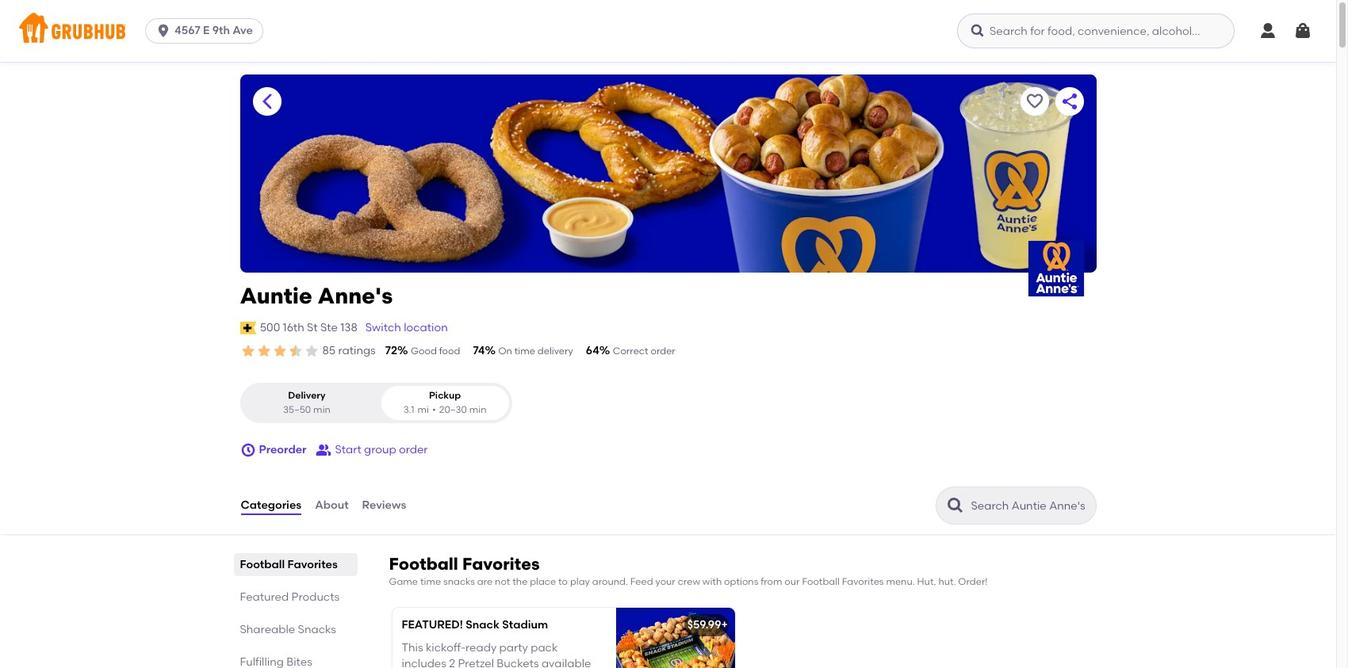 Task type: describe. For each thing, give the bounding box(es) containing it.
products
[[292, 591, 340, 605]]

3.1
[[404, 404, 415, 415]]

on time delivery
[[499, 346, 573, 357]]

reviews button
[[361, 478, 407, 535]]

party
[[499, 642, 528, 655]]

kickoff-
[[426, 642, 466, 655]]

85 ratings
[[322, 344, 376, 358]]

20–30
[[439, 404, 467, 415]]

ave
[[233, 24, 253, 37]]

order!
[[959, 577, 988, 588]]

people icon image
[[316, 443, 332, 459]]

4567 e 9th ave button
[[145, 18, 270, 44]]

min inside 'delivery 35–50 min'
[[313, 404, 331, 415]]

500
[[260, 321, 280, 335]]

Search for food, convenience, alcohol... search field
[[958, 13, 1235, 48]]

favorites for football favorites
[[288, 559, 338, 572]]

start group order button
[[316, 436, 428, 465]]

featured
[[240, 591, 289, 605]]

football favorites
[[240, 559, 338, 572]]

ste
[[321, 321, 338, 335]]

pickup 3.1 mi • 20–30 min
[[404, 391, 487, 415]]

featured! snack stadium
[[402, 619, 548, 633]]

2 horizontal spatial svg image
[[1259, 21, 1278, 40]]

football for football favorites game time snacks are not the place to play around. feed your crew with options from our football favorites menu. hut, hut. order!
[[389, 555, 458, 574]]

place
[[530, 577, 556, 588]]

good
[[411, 346, 437, 357]]

stadium
[[502, 619, 548, 633]]

menu.
[[886, 577, 915, 588]]

+
[[722, 619, 728, 633]]

with
[[703, 577, 722, 588]]

4567
[[175, 24, 200, 37]]

72
[[385, 344, 398, 358]]

500 16th st ste 138 button
[[259, 319, 358, 337]]

shareable
[[240, 624, 295, 637]]

includes
[[402, 658, 447, 669]]

crew
[[678, 577, 700, 588]]

good food
[[411, 346, 460, 357]]

correct
[[613, 346, 649, 357]]

35–50
[[283, 404, 311, 415]]

featured products
[[240, 591, 340, 605]]

svg image inside preorder button
[[240, 443, 256, 459]]

delivery 35–50 min
[[283, 391, 331, 415]]

this
[[402, 642, 423, 655]]

hut,
[[917, 577, 936, 588]]

auntie
[[240, 282, 312, 309]]

delivery
[[538, 346, 573, 357]]

1 horizontal spatial time
[[515, 346, 535, 357]]

categories button
[[240, 478, 302, 535]]

85
[[322, 344, 336, 358]]

anne's
[[318, 282, 393, 309]]

ratings
[[338, 344, 376, 358]]

food
[[439, 346, 460, 357]]

football favorites game time snacks are not the place to play around. feed your crew with options from our football favorites menu. hut, hut. order!
[[389, 555, 988, 588]]

about button
[[314, 478, 350, 535]]

svg image inside 4567 e 9th ave button
[[156, 23, 171, 39]]

2 horizontal spatial football
[[802, 577, 840, 588]]

64
[[586, 344, 600, 358]]

auntie anne's logo image
[[1029, 241, 1084, 297]]

buckets
[[497, 658, 539, 669]]

9th
[[212, 24, 230, 37]]

pickup
[[429, 391, 461, 402]]

group
[[364, 443, 396, 457]]

featured!
[[402, 619, 463, 633]]

about
[[315, 499, 349, 512]]



Task type: locate. For each thing, give the bounding box(es) containing it.
switch
[[366, 321, 401, 335]]

0 horizontal spatial svg image
[[240, 443, 256, 459]]

switch location
[[366, 321, 448, 335]]

auntie anne's
[[240, 282, 393, 309]]

0 vertical spatial svg image
[[1294, 21, 1313, 40]]

to
[[559, 577, 568, 588]]

option group
[[240, 383, 512, 424]]

2
[[449, 658, 455, 669]]

from
[[761, 577, 783, 588]]

pack
[[531, 642, 558, 655]]

football for football favorites
[[240, 559, 285, 572]]

shareable snacks
[[240, 624, 336, 637]]

football up featured
[[240, 559, 285, 572]]

ready
[[466, 642, 497, 655]]

st
[[307, 321, 318, 335]]

feed
[[630, 577, 653, 588]]

mi
[[418, 404, 429, 415]]

0 horizontal spatial order
[[399, 443, 428, 457]]

switch location button
[[365, 319, 449, 337]]

on
[[499, 346, 512, 357]]

favorites left menu.
[[842, 577, 884, 588]]

play
[[570, 577, 590, 588]]

order right group at the left bottom of page
[[399, 443, 428, 457]]

featured! snack stadium image
[[616, 609, 735, 669]]

min right 20–30
[[469, 404, 487, 415]]

order right 'correct'
[[651, 346, 676, 357]]

reviews
[[362, 499, 406, 512]]

time
[[515, 346, 535, 357], [420, 577, 441, 588]]

0 horizontal spatial min
[[313, 404, 331, 415]]

order inside "start group order" button
[[399, 443, 428, 457]]

around.
[[592, 577, 628, 588]]

main navigation navigation
[[0, 0, 1337, 62]]

1 horizontal spatial svg image
[[970, 23, 986, 39]]

time inside football favorites game time snacks are not the place to play around. feed your crew with options from our football favorites menu. hut, hut. order!
[[420, 577, 441, 588]]

svg image
[[1294, 21, 1313, 40], [240, 443, 256, 459]]

138
[[341, 321, 358, 335]]

2 horizontal spatial favorites
[[842, 577, 884, 588]]

1 horizontal spatial favorites
[[462, 555, 540, 574]]

location
[[404, 321, 448, 335]]

our
[[785, 577, 800, 588]]

pretzel
[[458, 658, 494, 669]]

the
[[513, 577, 528, 588]]

star icon image
[[240, 343, 256, 359], [256, 343, 272, 359], [272, 343, 288, 359], [288, 343, 303, 359], [288, 343, 303, 359], [303, 343, 319, 359]]

Search Auntie Anne's search field
[[970, 499, 1091, 514]]

your
[[656, 577, 676, 588]]

are
[[477, 577, 493, 588]]

min inside pickup 3.1 mi • 20–30 min
[[469, 404, 487, 415]]

football
[[389, 555, 458, 574], [240, 559, 285, 572], [802, 577, 840, 588]]

favorites
[[462, 555, 540, 574], [288, 559, 338, 572], [842, 577, 884, 588]]

min down delivery
[[313, 404, 331, 415]]

svg image
[[1259, 21, 1278, 40], [156, 23, 171, 39], [970, 23, 986, 39]]

4567 e 9th ave
[[175, 24, 253, 37]]

1 vertical spatial order
[[399, 443, 428, 457]]

2 min from the left
[[469, 404, 487, 415]]

order
[[651, 346, 676, 357], [399, 443, 428, 457]]

min
[[313, 404, 331, 415], [469, 404, 487, 415]]

option group containing delivery 35–50 min
[[240, 383, 512, 424]]

share icon image
[[1060, 92, 1079, 111]]

0 horizontal spatial football
[[240, 559, 285, 572]]

favorites up not
[[462, 555, 540, 574]]

$59.99
[[688, 619, 722, 633]]

caret left icon image
[[257, 92, 276, 111]]

options
[[724, 577, 759, 588]]

500 16th st ste 138
[[260, 321, 358, 335]]

svg image inside main navigation navigation
[[1294, 21, 1313, 40]]

snack
[[466, 619, 500, 633]]

this kickoff-ready party pack includes 2 pretzel buckets availabl
[[402, 642, 591, 669]]

preorder
[[259, 443, 307, 457]]

snacks
[[298, 624, 336, 637]]

football up game
[[389, 555, 458, 574]]

e
[[203, 24, 210, 37]]

game
[[389, 577, 418, 588]]

football right the our
[[802, 577, 840, 588]]

1 vertical spatial svg image
[[240, 443, 256, 459]]

preorder button
[[240, 436, 307, 465]]

snacks
[[443, 577, 475, 588]]

0 vertical spatial order
[[651, 346, 676, 357]]

hut.
[[939, 577, 956, 588]]

time right on
[[515, 346, 535, 357]]

0 horizontal spatial time
[[420, 577, 441, 588]]

correct order
[[613, 346, 676, 357]]

favorites for football favorites game time snacks are not the place to play around. feed your crew with options from our football favorites menu. hut, hut. order!
[[462, 555, 540, 574]]

time right game
[[420, 577, 441, 588]]

1 horizontal spatial football
[[389, 555, 458, 574]]

start
[[335, 443, 362, 457]]

0 horizontal spatial favorites
[[288, 559, 338, 572]]

•
[[432, 404, 436, 415]]

save this restaurant button
[[1021, 87, 1049, 116]]

1 vertical spatial time
[[420, 577, 441, 588]]

categories
[[241, 499, 302, 512]]

not
[[495, 577, 510, 588]]

1 min from the left
[[313, 404, 331, 415]]

subscription pass image
[[240, 322, 256, 335]]

16th
[[283, 321, 304, 335]]

$59.99 +
[[688, 619, 728, 633]]

0 horizontal spatial svg image
[[156, 23, 171, 39]]

favorites up products
[[288, 559, 338, 572]]

delivery
[[288, 391, 326, 402]]

1 horizontal spatial svg image
[[1294, 21, 1313, 40]]

search icon image
[[946, 497, 965, 516]]

save this restaurant image
[[1025, 92, 1044, 111]]

1 horizontal spatial order
[[651, 346, 676, 357]]

start group order
[[335, 443, 428, 457]]

74
[[473, 344, 485, 358]]

0 vertical spatial time
[[515, 346, 535, 357]]

1 horizontal spatial min
[[469, 404, 487, 415]]



Task type: vqa. For each thing, say whether or not it's contained in the screenshot.
Past orders link
no



